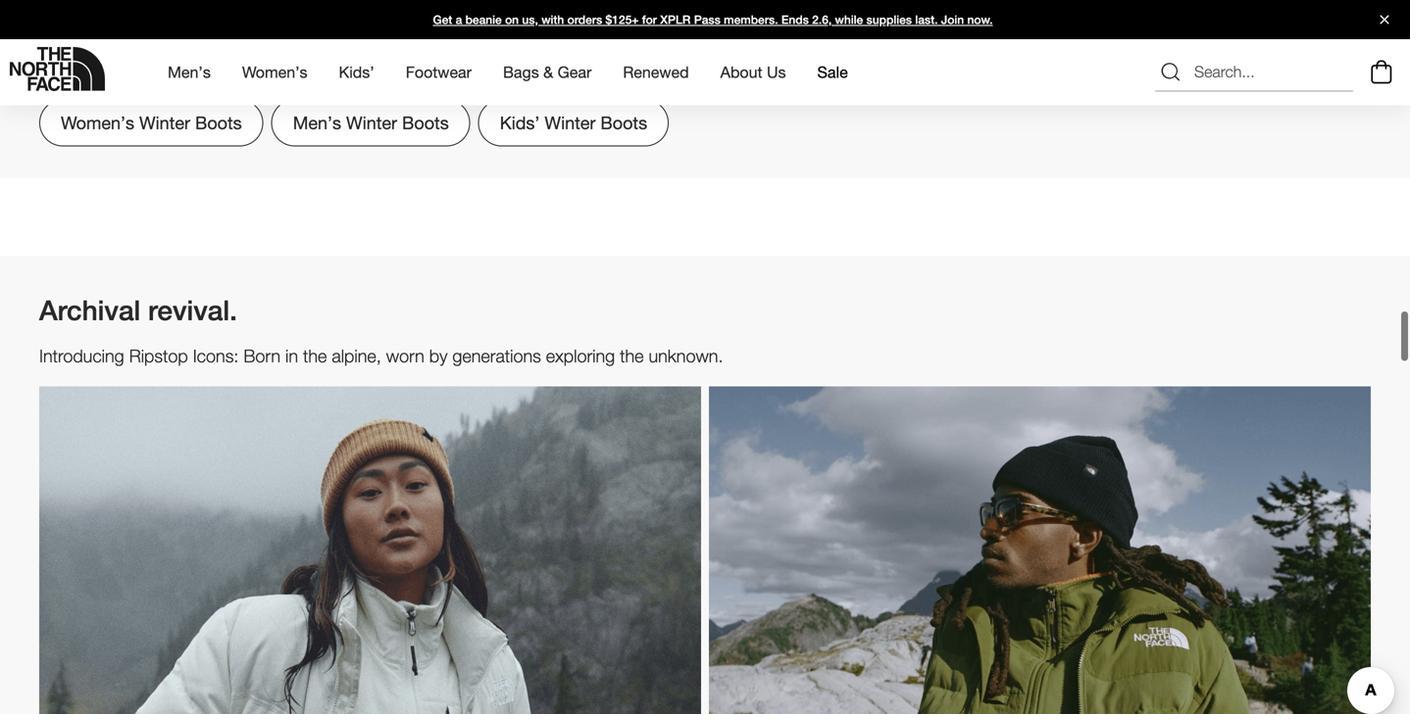 Task type: vqa. For each thing, say whether or not it's contained in the screenshot.
the "apparel"
no



Task type: locate. For each thing, give the bounding box(es) containing it.
in
[[285, 345, 298, 367]]

0 vertical spatial kids'
[[339, 63, 374, 82]]

women's for women's
[[242, 63, 307, 82]]

waterproof,
[[74, 53, 151, 72]]

winter down gear
[[545, 112, 596, 133]]

2 horizontal spatial boots
[[600, 112, 647, 133]]

women's inside women's winter boots link
[[61, 112, 134, 133]]

women's down waterproof, at the top left of the page
[[61, 112, 134, 133]]

get a beanie on us, with orders $125+ for xplr pass members. ends 2.6, while supplies last. join now. link
[[0, 0, 1410, 39]]

about us link
[[720, 46, 786, 99]]

0 horizontal spatial boots
[[195, 112, 242, 133]]

1 horizontal spatial women's
[[242, 63, 307, 82]]

winter
[[108, 10, 186, 43], [220, 53, 261, 72]]

bags & gear link
[[503, 46, 592, 99]]

men's down 'start winter on the right foot.'
[[168, 63, 211, 82]]

1 vertical spatial kids'
[[500, 112, 540, 133]]

there's
[[312, 53, 358, 72]]

members.
[[724, 13, 778, 26]]

winter
[[139, 112, 190, 133], [346, 112, 397, 133], [545, 112, 596, 133]]

person wearing unzipped '92 ripstop nuptse jacket in front of a mountain. image
[[39, 387, 701, 715], [709, 387, 1371, 715]]

0 horizontal spatial women's
[[61, 112, 134, 133]]

on up insulated
[[193, 10, 225, 43]]

women's down right
[[242, 63, 307, 82]]

with
[[541, 13, 564, 26]]

winter down kids' link
[[346, 112, 397, 133]]

icons:
[[193, 345, 239, 367]]

2 winter from the left
[[346, 112, 397, 133]]

the up boots,
[[233, 10, 273, 43]]

boots
[[195, 112, 242, 133], [402, 112, 449, 133], [600, 112, 647, 133]]

1 horizontal spatial men's
[[293, 112, 341, 133]]

kids' link
[[339, 46, 374, 99]]

by
[[429, 345, 448, 367]]

men's winter boots link
[[271, 100, 470, 147]]

for
[[642, 13, 657, 26]]

&
[[543, 63, 553, 82]]

men's down there's at the top left of the page
[[293, 112, 341, 133]]

roam.
[[517, 53, 556, 72]]

1 vertical spatial women's
[[61, 112, 134, 133]]

kids' for kids'
[[339, 63, 374, 82]]

to
[[415, 53, 428, 72]]

1 boots from the left
[[195, 112, 242, 133]]

men's for men's
[[168, 63, 211, 82]]

limit
[[384, 53, 411, 72]]

about
[[720, 63, 762, 82]]

supplies
[[866, 13, 912, 26]]

boots for men's winter boots
[[402, 112, 449, 133]]

born
[[244, 345, 280, 367]]

0 vertical spatial men's
[[168, 63, 211, 82]]

0 horizontal spatial kids'
[[339, 63, 374, 82]]

sale link
[[817, 46, 848, 99]]

0 horizontal spatial on
[[193, 10, 225, 43]]

1 vertical spatial men's
[[293, 112, 341, 133]]

0 horizontal spatial winter
[[108, 10, 186, 43]]

0 horizontal spatial winter
[[139, 112, 190, 133]]

3 boots from the left
[[600, 112, 647, 133]]

men's
[[168, 63, 211, 82], [293, 112, 341, 133]]

kids' left limit
[[339, 63, 374, 82]]

1 vertical spatial winter
[[220, 53, 261, 72]]

us
[[767, 63, 786, 82]]

get a beanie on us, with orders $125+ for xplr pass members. ends 2.6, while supplies last. join now.
[[433, 13, 993, 26]]

the right exploring
[[620, 345, 644, 367]]

pass
[[694, 13, 721, 26]]

last.
[[915, 13, 938, 26]]

boots down renewed link
[[600, 112, 647, 133]]

kids' winter boots link
[[478, 100, 669, 147]]

alpine,
[[332, 345, 381, 367]]

0 horizontal spatial men's
[[168, 63, 211, 82]]

1 horizontal spatial kids'
[[500, 112, 540, 133]]

2 boots from the left
[[402, 112, 449, 133]]

orders
[[567, 13, 602, 26]]

worn
[[386, 345, 424, 367]]

boots down men's 'link'
[[195, 112, 242, 133]]

kids' for kids' winter boots
[[500, 112, 540, 133]]

men's for men's winter boots
[[293, 112, 341, 133]]

2 horizontal spatial the
[[620, 345, 644, 367]]

archival revival.
[[39, 294, 237, 327]]

boots down footwear link
[[402, 112, 449, 133]]

1 horizontal spatial person wearing unzipped '92 ripstop nuptse jacket in front of a mountain. image
[[709, 387, 1371, 715]]

the north face home page image
[[10, 47, 105, 91]]

on left us,
[[505, 13, 519, 26]]

2.6,
[[812, 13, 832, 26]]

renewed link
[[623, 46, 689, 99]]

1 horizontal spatial on
[[505, 13, 519, 26]]

winter for women's
[[139, 112, 190, 133]]

no
[[363, 53, 380, 72]]

1 winter from the left
[[139, 112, 190, 133]]

winter up waterproof, at the top left of the page
[[108, 10, 186, 43]]

winter for men's
[[346, 112, 397, 133]]

the right the in
[[303, 345, 327, 367]]

3 winter from the left
[[545, 112, 596, 133]]

0 vertical spatial women's
[[242, 63, 307, 82]]

introducing
[[39, 345, 124, 367]]

sale
[[817, 63, 848, 82]]

2 horizontal spatial winter
[[545, 112, 596, 133]]

the
[[233, 10, 273, 43], [303, 345, 327, 367], [620, 345, 644, 367]]

1 horizontal spatial boots
[[402, 112, 449, 133]]

unknown.
[[649, 345, 723, 367]]

kids' down the bags
[[500, 112, 540, 133]]

1 horizontal spatial winter
[[346, 112, 397, 133]]

0 horizontal spatial person wearing unzipped '92 ripstop nuptse jacket in front of a mountain. image
[[39, 387, 701, 715]]

ripstop
[[129, 345, 188, 367]]

kids'
[[339, 63, 374, 82], [500, 112, 540, 133]]

winter down men's 'link'
[[139, 112, 190, 133]]

winter down 'start winter on the right foot.'
[[220, 53, 261, 72]]

kids' winter boots
[[500, 112, 647, 133]]

on
[[193, 10, 225, 43], [505, 13, 519, 26]]

start winter on the right foot.
[[39, 10, 404, 43]]

women's link
[[242, 46, 307, 99]]

women's
[[242, 63, 307, 82], [61, 112, 134, 133]]



Task type: describe. For each thing, give the bounding box(es) containing it.
start
[[39, 10, 100, 43]]

1 horizontal spatial the
[[303, 345, 327, 367]]

archival
[[39, 294, 140, 327]]

women's winter boots
[[61, 112, 242, 133]]

right
[[281, 10, 338, 43]]

men's winter boots
[[293, 112, 449, 133]]

Search search field
[[1155, 53, 1353, 92]]

now.
[[967, 13, 993, 26]]

a
[[456, 13, 462, 26]]

foot.
[[346, 10, 404, 43]]

1 horizontal spatial winter
[[220, 53, 261, 72]]

xplr
[[660, 13, 691, 26]]

where
[[433, 53, 474, 72]]

archival revival. banner
[[0, 294, 1410, 387]]

bags & gear
[[503, 63, 592, 82]]

bags
[[503, 63, 539, 82]]

about us
[[720, 63, 786, 82]]

men's link
[[168, 46, 211, 99]]

introducing ripstop icons: born in the alpine, worn by generations exploring the unknown.
[[39, 345, 723, 367]]

0 horizontal spatial the
[[233, 10, 273, 43]]

while
[[835, 13, 863, 26]]

boots,
[[265, 53, 308, 72]]

$125+
[[606, 13, 639, 26]]

boots for women's winter boots
[[195, 112, 242, 133]]

close image
[[1372, 15, 1397, 24]]

generations
[[452, 345, 541, 367]]

0 vertical spatial winter
[[108, 10, 186, 43]]

women's for women's winter boots
[[61, 112, 134, 133]]

join
[[941, 13, 964, 26]]

footwear link
[[406, 46, 472, 99]]

2 person wearing unzipped '92 ripstop nuptse jacket in front of a mountain. image from the left
[[709, 387, 1371, 715]]

with waterproof, insulated winter boots, there's no limit to where you'll roam.
[[39, 53, 556, 72]]

boots for kids' winter boots
[[600, 112, 647, 133]]

beanie
[[465, 13, 502, 26]]

search all image
[[1159, 61, 1183, 84]]

renewed
[[623, 63, 689, 82]]

1 person wearing unzipped '92 ripstop nuptse jacket in front of a mountain. image from the left
[[39, 387, 701, 715]]

revival.
[[148, 294, 237, 327]]

with
[[39, 53, 70, 72]]

exploring
[[546, 345, 615, 367]]

on inside the 'get a beanie on us, with orders $125+ for xplr pass members. ends 2.6, while supplies last. join now.' link
[[505, 13, 519, 26]]

view cart image
[[1366, 58, 1397, 87]]

gear
[[558, 63, 592, 82]]

us,
[[522, 13, 538, 26]]

women's winter boots link
[[39, 100, 263, 147]]

get
[[433, 13, 452, 26]]

insulated
[[156, 53, 216, 72]]

footwear
[[406, 63, 472, 82]]

winter for kids'
[[545, 112, 596, 133]]

ends
[[781, 13, 809, 26]]

you'll
[[478, 53, 513, 72]]



